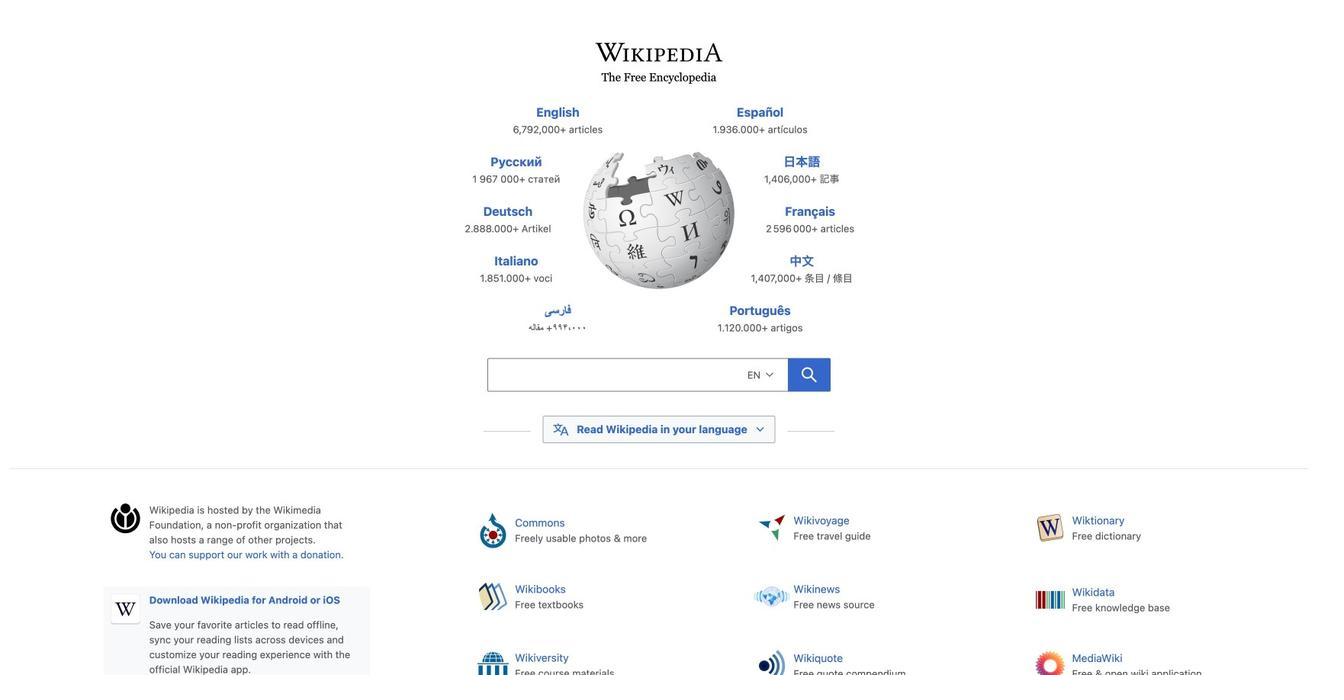 Task type: describe. For each thing, give the bounding box(es) containing it.
top languages element
[[449, 103, 870, 351]]



Task type: locate. For each thing, give the bounding box(es) containing it.
other projects element
[[464, 503, 1309, 675]]

None search field
[[453, 354, 865, 401]]

None search field
[[487, 358, 788, 392]]



